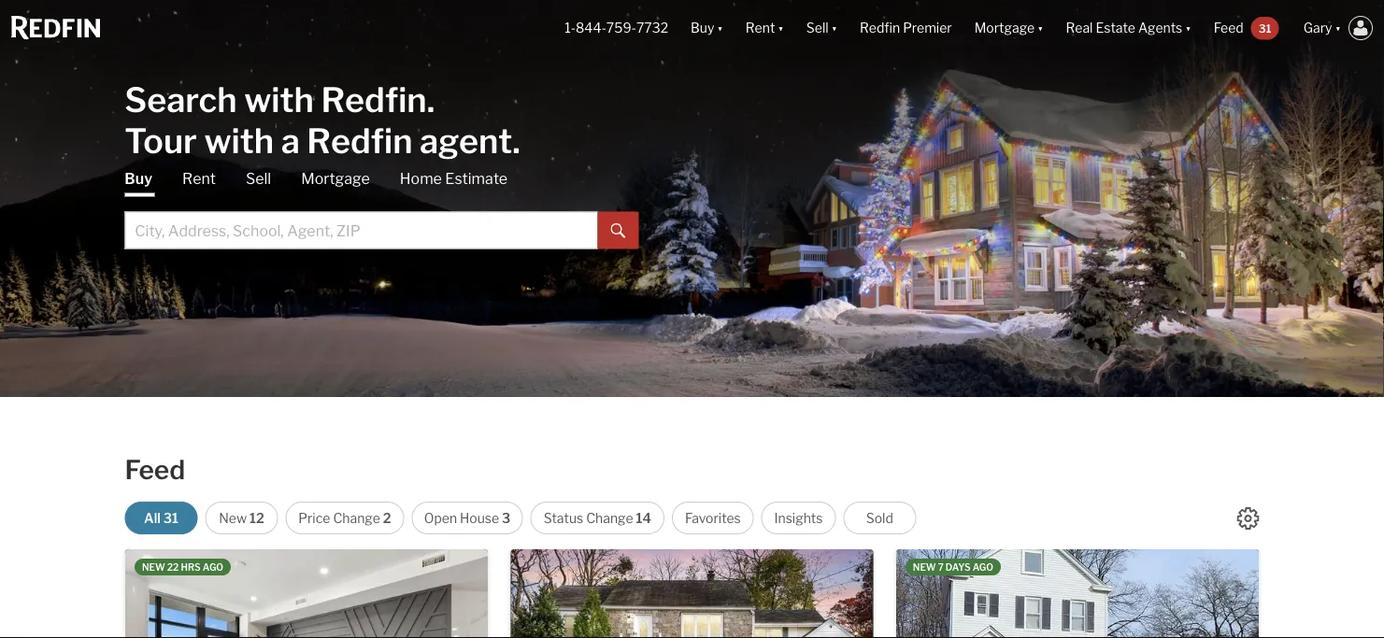Task type: describe. For each thing, give the bounding box(es) containing it.
real estate agents ▾ link
[[1066, 0, 1191, 56]]

status
[[544, 510, 583, 526]]

days
[[946, 562, 971, 573]]

Status Change radio
[[531, 502, 664, 535]]

12
[[250, 510, 264, 526]]

rent ▾ button
[[734, 0, 795, 56]]

redfin premier button
[[849, 0, 963, 56]]

price change 2
[[298, 510, 391, 526]]

mortgage for mortgage
[[301, 170, 370, 188]]

new for new 22 hrs ago
[[142, 562, 165, 573]]

sell for sell ▾
[[806, 20, 829, 36]]

sold
[[866, 510, 893, 526]]

tour
[[125, 120, 197, 161]]

mortgage ▾ button
[[974, 0, 1043, 56]]

mortgage for mortgage ▾
[[974, 20, 1035, 36]]

▾ for rent ▾
[[778, 20, 784, 36]]

redfin inside button
[[860, 20, 900, 36]]

2 photo of 30 orchard st, montebello, ny 10901 image from the left
[[1259, 550, 1384, 638]]

mortgage ▾ button
[[963, 0, 1055, 56]]

home
[[400, 170, 442, 188]]

2
[[383, 510, 391, 526]]

insights
[[774, 510, 823, 526]]

tab list containing buy
[[125, 169, 639, 249]]

open house 3
[[424, 510, 511, 526]]

City, Address, School, Agent, ZIP search field
[[125, 212, 597, 249]]

7
[[938, 562, 944, 573]]

buy for buy ▾
[[691, 20, 714, 36]]

home estimate
[[400, 170, 508, 188]]

estate
[[1096, 20, 1135, 36]]

change for 14
[[586, 510, 633, 526]]

open
[[424, 510, 457, 526]]

New radio
[[205, 502, 278, 535]]

▾ for gary ▾
[[1335, 20, 1341, 36]]

estimate
[[445, 170, 508, 188]]

rent ▾ button
[[746, 0, 784, 56]]

844-
[[576, 20, 606, 36]]

2 photo of 12 willow dr, suffern, ny 10901 image from the left
[[873, 550, 1236, 638]]

favorites
[[685, 510, 741, 526]]

3
[[502, 510, 511, 526]]

a
[[281, 120, 300, 161]]

new 12
[[219, 510, 264, 526]]

option group containing all
[[125, 502, 916, 535]]

new 7 days ago
[[913, 562, 993, 573]]

rent ▾
[[746, 20, 784, 36]]

agents
[[1138, 20, 1182, 36]]

home estimate link
[[400, 169, 508, 189]]

1 photo of 8701 churchill rd #507, north bergen, nj 07047 image from the left
[[125, 550, 488, 638]]

▾ for buy ▾
[[717, 20, 723, 36]]

agent.
[[420, 120, 520, 161]]

all 31
[[144, 510, 178, 526]]

price
[[298, 510, 330, 526]]

sell ▾ button
[[806, 0, 837, 56]]

rent for rent
[[182, 170, 216, 188]]

All radio
[[125, 502, 198, 535]]

sell link
[[246, 169, 271, 189]]

▾ for sell ▾
[[831, 20, 837, 36]]

Open House radio
[[411, 502, 523, 535]]

rent link
[[182, 169, 216, 189]]



Task type: vqa. For each thing, say whether or not it's contained in the screenshot.
second AGO from right
yes



Task type: locate. For each thing, give the bounding box(es) containing it.
2 new from the left
[[913, 562, 936, 573]]

ago right hrs
[[203, 562, 223, 573]]

1 horizontal spatial sell
[[806, 20, 829, 36]]

Insights radio
[[761, 502, 836, 535]]

1 photo of 30 orchard st, montebello, ny 10901 image from the left
[[896, 550, 1259, 638]]

rent down tour
[[182, 170, 216, 188]]

1-844-759-7732 link
[[565, 20, 668, 36]]

redfin up mortgage link
[[307, 120, 413, 161]]

1 horizontal spatial rent
[[746, 20, 775, 36]]

buy link
[[125, 169, 152, 197]]

0 vertical spatial feed
[[1214, 20, 1244, 36]]

mortgage link
[[301, 169, 370, 189]]

1-844-759-7732
[[565, 20, 668, 36]]

2 photo of 8701 churchill rd #507, north bergen, nj 07047 image from the left
[[488, 550, 851, 638]]

redfin.
[[321, 79, 435, 120]]

1 horizontal spatial ago
[[973, 562, 993, 573]]

redfin left premier
[[860, 20, 900, 36]]

7732
[[636, 20, 668, 36]]

photo of 12 willow dr, suffern, ny 10901 image
[[511, 550, 873, 638], [873, 550, 1236, 638]]

31 right 'all'
[[163, 510, 178, 526]]

submit search image
[[611, 224, 625, 239]]

real estate agents ▾
[[1066, 20, 1191, 36]]

change
[[333, 510, 380, 526], [586, 510, 633, 526]]

3 ▾ from the left
[[831, 20, 837, 36]]

Favorites radio
[[672, 502, 754, 535]]

▾ for mortgage ▾
[[1037, 20, 1043, 36]]

31 inside all radio
[[163, 510, 178, 526]]

ago for new 22 hrs ago
[[203, 562, 223, 573]]

1 change from the left
[[333, 510, 380, 526]]

1 horizontal spatial redfin
[[860, 20, 900, 36]]

▾ left the sell ▾
[[778, 20, 784, 36]]

rent right the buy ▾
[[746, 20, 775, 36]]

mortgage ▾
[[974, 20, 1043, 36]]

▾
[[717, 20, 723, 36], [778, 20, 784, 36], [831, 20, 837, 36], [1037, 20, 1043, 36], [1185, 20, 1191, 36], [1335, 20, 1341, 36]]

1 horizontal spatial buy
[[691, 20, 714, 36]]

buy
[[691, 20, 714, 36], [125, 170, 152, 188]]

sell
[[806, 20, 829, 36], [246, 170, 271, 188]]

22
[[167, 562, 179, 573]]

buy down tour
[[125, 170, 152, 188]]

1 new from the left
[[142, 562, 165, 573]]

all
[[144, 510, 161, 526]]

1 photo of 12 willow dr, suffern, ny 10901 image from the left
[[511, 550, 873, 638]]

new left 7
[[913, 562, 936, 573]]

status change 14
[[544, 510, 651, 526]]

0 horizontal spatial new
[[142, 562, 165, 573]]

gary
[[1303, 20, 1332, 36]]

Price Change radio
[[285, 502, 404, 535]]

0 horizontal spatial mortgage
[[301, 170, 370, 188]]

0 horizontal spatial buy
[[125, 170, 152, 188]]

1 horizontal spatial 31
[[1259, 21, 1271, 35]]

tab list
[[125, 169, 639, 249]]

rent inside dropdown button
[[746, 20, 775, 36]]

feed right agents
[[1214, 20, 1244, 36]]

5 ▾ from the left
[[1185, 20, 1191, 36]]

option group
[[125, 502, 916, 535]]

rent for rent ▾
[[746, 20, 775, 36]]

31
[[1259, 21, 1271, 35], [163, 510, 178, 526]]

photo of 8701 churchill rd #507, north bergen, nj 07047 image
[[125, 550, 488, 638], [488, 550, 851, 638]]

search with redfin. tour with a redfin agent.
[[125, 79, 520, 161]]

change inside radio
[[333, 510, 380, 526]]

0 vertical spatial 31
[[1259, 21, 1271, 35]]

new left 22
[[142, 562, 165, 573]]

buy ▾
[[691, 20, 723, 36]]

sell ▾
[[806, 20, 837, 36]]

1 vertical spatial rent
[[182, 170, 216, 188]]

0 horizontal spatial redfin
[[307, 120, 413, 161]]

sell for sell
[[246, 170, 271, 188]]

1 horizontal spatial change
[[586, 510, 633, 526]]

0 vertical spatial mortgage
[[974, 20, 1035, 36]]

0 vertical spatial sell
[[806, 20, 829, 36]]

buy inside dropdown button
[[691, 20, 714, 36]]

change left 14
[[586, 510, 633, 526]]

0 horizontal spatial 31
[[163, 510, 178, 526]]

new 22 hrs ago
[[142, 562, 223, 573]]

0 vertical spatial rent
[[746, 20, 775, 36]]

redfin
[[860, 20, 900, 36], [307, 120, 413, 161]]

photo of 8701 churchill rd #507, north bergen, nj 07047 image down 14
[[488, 550, 851, 638]]

rent
[[746, 20, 775, 36], [182, 170, 216, 188]]

1 horizontal spatial feed
[[1214, 20, 1244, 36]]

0 vertical spatial buy
[[691, 20, 714, 36]]

sell right the rent ▾
[[806, 20, 829, 36]]

photo of 8701 churchill rd #507, north bergen, nj 07047 image down price
[[125, 550, 488, 638]]

2 ▾ from the left
[[778, 20, 784, 36]]

house
[[460, 510, 499, 526]]

feed up 'all'
[[125, 454, 185, 486]]

with
[[244, 79, 314, 120], [204, 120, 274, 161]]

real
[[1066, 20, 1093, 36]]

redfin inside search with redfin. tour with a redfin agent.
[[307, 120, 413, 161]]

new for new 7 days ago
[[913, 562, 936, 573]]

▾ right agents
[[1185, 20, 1191, 36]]

new
[[142, 562, 165, 573], [913, 562, 936, 573]]

ago for new 7 days ago
[[973, 562, 993, 573]]

▾ left real
[[1037, 20, 1043, 36]]

▾ right gary
[[1335, 20, 1341, 36]]

31 left gary
[[1259, 21, 1271, 35]]

1 vertical spatial buy
[[125, 170, 152, 188]]

1 vertical spatial mortgage
[[301, 170, 370, 188]]

mortgage
[[974, 20, 1035, 36], [301, 170, 370, 188]]

1 vertical spatial 31
[[163, 510, 178, 526]]

sell right rent link
[[246, 170, 271, 188]]

1 horizontal spatial mortgage
[[974, 20, 1035, 36]]

4 ▾ from the left
[[1037, 20, 1043, 36]]

mortgage inside dropdown button
[[974, 20, 1035, 36]]

mortgage up city, address, school, agent, zip search box
[[301, 170, 370, 188]]

sell ▾ button
[[795, 0, 849, 56]]

premier
[[903, 20, 952, 36]]

14
[[636, 510, 651, 526]]

real estate agents ▾ button
[[1055, 0, 1202, 56]]

1 ▾ from the left
[[717, 20, 723, 36]]

1 vertical spatial feed
[[125, 454, 185, 486]]

1 horizontal spatial new
[[913, 562, 936, 573]]

1 vertical spatial sell
[[246, 170, 271, 188]]

gary ▾
[[1303, 20, 1341, 36]]

0 horizontal spatial feed
[[125, 454, 185, 486]]

hrs
[[181, 562, 201, 573]]

0 horizontal spatial rent
[[182, 170, 216, 188]]

new
[[219, 510, 247, 526]]

sell inside dropdown button
[[806, 20, 829, 36]]

ago
[[203, 562, 223, 573], [973, 562, 993, 573]]

redfin premier
[[860, 20, 952, 36]]

feed
[[1214, 20, 1244, 36], [125, 454, 185, 486]]

change left 2
[[333, 510, 380, 526]]

buy ▾ button
[[679, 0, 734, 56]]

1 vertical spatial redfin
[[307, 120, 413, 161]]

0 horizontal spatial sell
[[246, 170, 271, 188]]

2 ago from the left
[[973, 562, 993, 573]]

change for 2
[[333, 510, 380, 526]]

0 horizontal spatial ago
[[203, 562, 223, 573]]

mortgage left real
[[974, 20, 1035, 36]]

buy right 7732
[[691, 20, 714, 36]]

▾ right the rent ▾
[[831, 20, 837, 36]]

ago right 'days'
[[973, 562, 993, 573]]

▾ left the rent ▾
[[717, 20, 723, 36]]

1-
[[565, 20, 576, 36]]

search
[[125, 79, 237, 120]]

photo of 30 orchard st, montebello, ny 10901 image
[[896, 550, 1259, 638], [1259, 550, 1384, 638]]

Sold radio
[[843, 502, 916, 535]]

2 change from the left
[[586, 510, 633, 526]]

759-
[[606, 20, 636, 36]]

0 horizontal spatial change
[[333, 510, 380, 526]]

change inside option
[[586, 510, 633, 526]]

6 ▾ from the left
[[1335, 20, 1341, 36]]

buy ▾ button
[[691, 0, 723, 56]]

1 ago from the left
[[203, 562, 223, 573]]

buy for buy
[[125, 170, 152, 188]]

0 vertical spatial redfin
[[860, 20, 900, 36]]



